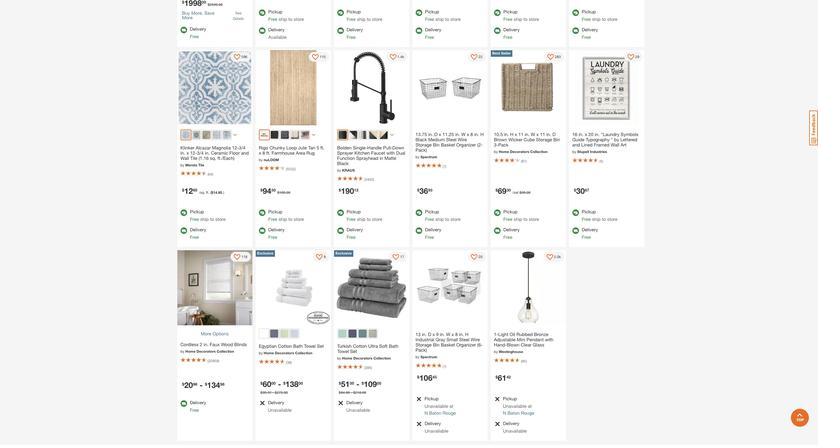 Task type: vqa. For each thing, say whether or not it's contained in the screenshot.
right Size
no



Task type: locate. For each thing, give the bounding box(es) containing it.
home inside 10.5 in. h x 11 in. w x 11 in. d brown wicker cube storage bin 3-pack by home decorators collection
[[499, 150, 510, 154]]

1 pack) from the top
[[416, 148, 427, 153]]

2 at from the left
[[528, 404, 532, 410]]

$ inside $ 106 45
[[418, 375, 420, 380]]

2 horizontal spatial w
[[531, 132, 536, 137]]

(1.16
[[199, 156, 209, 161]]

at
[[450, 404, 454, 410], [528, 404, 532, 410]]

steel blue image
[[270, 330, 278, 338]]

$
[[208, 2, 210, 7], [182, 188, 184, 193], [261, 188, 263, 193], [339, 188, 341, 193], [418, 188, 420, 193], [496, 188, 498, 193], [575, 188, 577, 193], [211, 191, 213, 195], [278, 191, 280, 195], [520, 191, 522, 195], [418, 375, 420, 380], [496, 375, 498, 380], [261, 381, 263, 386], [284, 381, 286, 386], [339, 381, 341, 386], [362, 381, 364, 386], [182, 382, 184, 387], [205, 382, 207, 387], [261, 391, 263, 395], [275, 391, 277, 395], [339, 391, 341, 395], [354, 391, 356, 395]]

2 1 from the top
[[444, 365, 446, 369]]

1 horizontal spatial with
[[546, 337, 554, 343]]

display image inside '596' dropdown button
[[234, 54, 241, 61]]

and inside 16 in. x 20 in. "laundry symbols guide typography " by lettered and lined framed wall art by stupell industries
[[573, 142, 581, 148]]

8 inside "13.75 in. d x 11.25 in. w x 8 in. h black medium steel wire storage bin basket organizer (2- pack) by spectrum"
[[471, 132, 473, 137]]

collection down cube
[[531, 150, 548, 154]]

2403
[[366, 178, 374, 182]]

1 horizontal spatial towel
[[338, 349, 349, 355]]

available shipping image
[[181, 27, 187, 33], [338, 28, 344, 34], [416, 28, 423, 34], [181, 228, 187, 234], [338, 228, 344, 234], [494, 228, 501, 234], [573, 228, 579, 234], [181, 401, 187, 408]]

kraus
[[342, 168, 355, 173]]

1 horizontal spatial cotton
[[353, 344, 367, 350]]

sprayhead
[[357, 156, 379, 161]]

. right /set
[[526, 191, 527, 195]]

and inside klinker alcazar magnolia 12-3/4 in. x 12-3/4 in. ceramic floor and wall tile (1.16 sq. ft./each) by merola tile
[[241, 150, 249, 156]]

sprayer
[[338, 150, 353, 156]]

0 horizontal spatial d
[[428, 332, 432, 338]]

0 vertical spatial more
[[182, 15, 193, 20]]

with right glass
[[546, 337, 554, 343]]

decorators inside turkish cotton ultra soft bath towel set by home decorators collection
[[354, 357, 373, 361]]

10.5 in. h x 11 in. w x 11 in. d brown wicker cube storage bin 3-pack image
[[491, 50, 566, 126]]

1 vertical spatial organizer
[[457, 343, 476, 348]]

pickup
[[269, 9, 283, 15], [347, 9, 361, 15], [425, 9, 440, 15], [504, 9, 518, 15], [582, 9, 596, 15], [190, 209, 204, 215], [269, 209, 283, 215], [347, 209, 361, 215], [425, 209, 440, 215], [504, 209, 518, 215], [582, 209, 596, 215], [425, 396, 439, 402], [503, 396, 517, 402]]

seller
[[502, 51, 511, 55]]

pickup unavailable at n baton rouge down 45
[[425, 396, 456, 416]]

2 horizontal spatial 20
[[589, 132, 594, 137]]

. inside $ 12 80 /sq. ft. ( $ 14 . 85 )
[[217, 191, 218, 195]]

more inside buy more, save more
[[182, 15, 193, 20]]

1 baton from the left
[[429, 411, 442, 416]]

0 horizontal spatial with
[[387, 150, 395, 156]]

1 vertical spatial black
[[338, 161, 349, 166]]

towel
[[304, 344, 316, 350], [338, 349, 349, 355]]

1 vertical spatial basket
[[441, 343, 455, 348]]

display image inside 8 dropdown button
[[317, 255, 323, 261]]

2 organizer from the top
[[457, 343, 476, 348]]

exclusive right 118 at the bottom left
[[257, 251, 274, 256]]

display image
[[313, 54, 319, 61], [390, 54, 397, 61], [548, 54, 554, 61], [628, 54, 635, 61], [234, 255, 241, 261], [317, 255, 323, 261], [393, 255, 400, 261], [471, 255, 478, 261], [547, 255, 554, 261]]

unavailable
[[425, 404, 449, 410], [503, 404, 527, 410], [268, 408, 292, 413], [347, 408, 370, 413], [425, 429, 449, 434], [504, 429, 527, 434]]

0 horizontal spatial baton
[[429, 411, 442, 416]]

in. left sq.
[[205, 150, 210, 156]]

limited stock for pickup image
[[416, 397, 422, 402], [494, 397, 500, 402], [259, 401, 265, 407], [416, 422, 422, 427], [494, 422, 501, 427]]

delivery
[[190, 26, 206, 32], [269, 27, 285, 32], [347, 27, 363, 32], [425, 27, 442, 32], [504, 27, 520, 32], [582, 27, 599, 32], [190, 227, 206, 233], [269, 227, 285, 233], [347, 227, 363, 233], [425, 227, 442, 233], [504, 227, 520, 233], [582, 227, 599, 233], [190, 400, 206, 406], [268, 400, 284, 406], [347, 400, 363, 406], [425, 421, 441, 427], [504, 421, 520, 427]]

. down '$ 60 00 - $ 138 00'
[[283, 391, 284, 395]]

bath inside egyptian cotton bath towel set by home decorators collection
[[293, 344, 303, 350]]

see details
[[233, 11, 244, 21]]

set left turkish
[[317, 344, 324, 350]]

- left 134
[[200, 381, 203, 390]]

- up 218
[[357, 380, 360, 389]]

oil
[[510, 332, 516, 338]]

0 horizontal spatial cotton
[[278, 344, 292, 350]]

w inside '13 in. d x 9 in. w x 8 in. h industrial gray small steel wire storage bin basket organizer (6- pack) by spectrum'
[[446, 332, 451, 338]]

tile down (1.16
[[198, 163, 205, 167]]

stupell
[[578, 150, 590, 154]]

8 for rigo chunky loop jute tan 5 ft. x 8 ft. farmhouse area rug
[[263, 150, 265, 156]]

0 vertical spatial 20
[[589, 132, 594, 137]]

spectrum down industrial
[[421, 355, 438, 360]]

home down egyptian
[[264, 351, 274, 356]]

collection down soft
[[374, 357, 391, 361]]

basket
[[441, 142, 455, 148], [441, 343, 455, 348]]

limited stock for pickup image
[[338, 401, 344, 407]]

and
[[573, 142, 581, 148], [241, 150, 249, 156]]

85 down westinghouse
[[522, 359, 526, 364]]

0 vertical spatial steel
[[447, 137, 457, 143]]

raindrop blue image
[[290, 330, 299, 338]]

0 vertical spatial tile
[[190, 156, 198, 161]]

display image inside 118 dropdown button
[[234, 255, 241, 261]]

1 horizontal spatial 11
[[541, 132, 546, 137]]

bath right soft
[[389, 344, 399, 350]]

0 vertical spatial wire
[[458, 137, 467, 143]]

display image for 118
[[234, 255, 241, 261]]

1 horizontal spatial display image
[[471, 54, 478, 61]]

medium
[[429, 137, 445, 143]]

1 horizontal spatial 61
[[522, 159, 526, 163]]

wall left art
[[611, 142, 620, 148]]

d for 36
[[435, 132, 438, 137]]

black up kraus
[[338, 161, 349, 166]]

0 horizontal spatial 85
[[218, 191, 222, 195]]

. right 50 on the top
[[286, 191, 287, 195]]

- for 109
[[357, 380, 360, 389]]

steel right medium
[[447, 137, 457, 143]]

1 1 from the top
[[444, 164, 446, 169]]

cotton inside egyptian cotton bath towel set by home decorators collection
[[278, 344, 292, 350]]

dual
[[397, 150, 406, 156]]

clear
[[521, 343, 532, 348]]

turkish cotton ultra soft bath towel set image
[[334, 251, 409, 326]]

1 horizontal spatial h
[[481, 132, 484, 137]]

5532
[[287, 167, 295, 171]]

1 horizontal spatial set
[[350, 349, 357, 355]]

$ 51 00 - $ 109 00
[[339, 380, 382, 389]]

cotton down the aloe green image
[[353, 344, 367, 350]]

$ inside $ 30 67
[[575, 188, 577, 193]]

more left save
[[182, 15, 193, 20]]

1 spectrum from the top
[[421, 155, 438, 159]]

1 horizontal spatial exclusive
[[336, 251, 352, 256]]

chunky
[[270, 145, 285, 151]]

1 vertical spatial 61
[[498, 374, 507, 383]]

2 spectrum from the top
[[421, 355, 438, 360]]

tile up merola
[[190, 156, 198, 161]]

h inside '13 in. d x 9 in. w x 8 in. h industrial gray small steel wire storage bin basket organizer (6- pack) by spectrum'
[[466, 332, 469, 338]]

tan
[[308, 145, 316, 151]]

1 vertical spatial 1
[[444, 365, 446, 369]]

decorators inside 10.5 in. h x 11 in. w x 11 in. d brown wicker cube storage bin 3-pack by home decorators collection
[[511, 150, 530, 154]]

12 down kraus
[[354, 188, 359, 193]]

1 vertical spatial 5
[[601, 159, 603, 163]]

by down egyptian
[[259, 351, 263, 356]]

1-light oil rubbed bronze adjustable mini pendant with hand-blown clear glass link
[[494, 331, 563, 350]]

rug
[[307, 150, 315, 156]]

0 vertical spatial 99
[[522, 191, 526, 195]]

display image inside the 17 'dropdown button'
[[393, 255, 400, 261]]

lined
[[582, 142, 593, 148]]

0 horizontal spatial h
[[466, 332, 469, 338]]

wire inside "13.75 in. d x 11.25 in. w x 8 in. h black medium steel wire storage bin basket organizer (2- pack) by spectrum"
[[458, 137, 467, 143]]

more options
[[201, 332, 229, 337]]

0 horizontal spatial at
[[450, 404, 454, 410]]

n for 106
[[425, 411, 428, 416]]

0 horizontal spatial 88
[[346, 391, 350, 395]]

turkish cotton ultra soft bath towel set by home decorators collection
[[338, 344, 399, 361]]

storage down the 13.75
[[416, 142, 432, 148]]

1 vertical spatial and
[[241, 150, 249, 156]]

display image inside 29 dropdown button
[[628, 54, 635, 61]]

see
[[235, 11, 242, 15]]

1 n from the left
[[425, 411, 428, 416]]

h right brown
[[511, 132, 514, 137]]

bin inside 10.5 in. h x 11 in. w x 11 in. d brown wicker cube storage bin 3-pack by home decorators collection
[[554, 137, 561, 143]]

0 horizontal spatial 98
[[193, 382, 198, 387]]

2 rouge from the left
[[521, 411, 535, 416]]

0 horizontal spatial bath
[[293, 344, 303, 350]]

display image for 115
[[313, 54, 319, 61]]

94
[[263, 187, 272, 196]]

w inside "13.75 in. d x 11.25 in. w x 8 in. h black medium steel wire storage bin basket organizer (2- pack) by spectrum"
[[462, 132, 466, 137]]

0 vertical spatial wall
[[611, 142, 620, 148]]

gray
[[436, 337, 446, 343]]

display image for 8
[[317, 255, 323, 261]]

1 horizontal spatial bath
[[389, 344, 399, 350]]

61 down westinghouse
[[498, 374, 507, 383]]

2 cotton from the left
[[353, 344, 367, 350]]

by down the "cordless" at the left of page
[[181, 350, 185, 354]]

1 for 106
[[444, 365, 446, 369]]

0 horizontal spatial steel
[[447, 137, 457, 143]]

3/4 left sq.
[[197, 150, 204, 156]]

rouge for 106
[[443, 411, 456, 416]]

faucet
[[371, 150, 385, 156]]

more,
[[191, 10, 203, 16]]

basket inside "13.75 in. d x 11.25 in. w x 8 in. h black medium steel wire storage bin basket organizer (2- pack) by spectrum"
[[441, 142, 455, 148]]

0 vertical spatial 85
[[218, 191, 222, 195]]

1 11 from the left
[[519, 132, 524, 137]]

towel inside turkish cotton ultra soft bath towel set by home decorators collection
[[338, 349, 349, 355]]

1 organizer from the top
[[457, 142, 476, 148]]

$ inside $ 61 42
[[496, 375, 498, 380]]

storage down 13
[[416, 343, 432, 348]]

0 horizontal spatial wall
[[181, 156, 189, 161]]

2 ( 1 ) from the top
[[443, 365, 447, 369]]

1 horizontal spatial and
[[573, 142, 581, 148]]

mini
[[517, 337, 526, 343]]

- up 275
[[278, 380, 281, 389]]

rigo
[[259, 145, 268, 151]]

1 vertical spatial more
[[201, 332, 211, 337]]

single-
[[353, 145, 368, 151]]

1 vertical spatial wall
[[181, 156, 189, 161]]

bronze
[[535, 332, 549, 338]]

cube
[[524, 137, 535, 143]]

) down 10.5 in. h x 11 in. w x 11 in. d brown wicker cube storage bin 3-pack by home decorators collection on the top
[[526, 159, 527, 163]]

$ 94 50 $ 105 . 00
[[261, 187, 291, 196]]

1 horizontal spatial rouge
[[521, 411, 535, 416]]

0 vertical spatial spectrum
[[421, 155, 438, 159]]

2 exclusive from the left
[[336, 251, 352, 256]]

cordless 2 in. faux wood blinds image
[[177, 251, 253, 326]]

2 baton from the left
[[508, 411, 520, 416]]

by down industrial
[[416, 355, 420, 360]]

2 horizontal spatial ft.
[[321, 145, 325, 151]]

12-
[[232, 145, 239, 151], [190, 150, 197, 156]]

home inside turkish cotton ultra soft bath towel set by home decorators collection
[[342, 357, 353, 361]]

1 horizontal spatial tile
[[198, 163, 205, 167]]

2 display image from the left
[[471, 54, 478, 61]]

00 inside $ 94 50 $ 105 . 00
[[287, 191, 291, 195]]

d left 9
[[428, 332, 432, 338]]

westinghouse
[[499, 350, 524, 354]]

cotton inside turkish cotton ultra soft bath towel set by home decorators collection
[[353, 344, 367, 350]]

by right dual
[[416, 155, 420, 159]]

collection inside turkish cotton ultra soft bath towel set by home decorators collection
[[374, 357, 391, 361]]

0 horizontal spatial 5
[[317, 145, 319, 151]]

0 horizontal spatial towel
[[304, 344, 316, 350]]

klinker
[[181, 145, 195, 151]]

decorators up the ( 61 )
[[511, 150, 530, 154]]

display image inside 20 dropdown button
[[471, 255, 478, 261]]

0 vertical spatial and
[[573, 142, 581, 148]]

n for 61
[[503, 411, 507, 416]]

99 left the 97 on the left bottom of the page
[[263, 391, 267, 395]]

0 horizontal spatial rouge
[[443, 411, 456, 416]]

16 in. x 20 in. "laundry symbols guide typography " by lettered and lined framed wall art link
[[573, 131, 642, 150]]

bath down "raindrop blue" image at the left bottom
[[293, 344, 303, 350]]

d left 11.25
[[435, 132, 438, 137]]

20
[[589, 132, 594, 137], [479, 255, 483, 259], [184, 381, 193, 390]]

1 vertical spatial steel
[[460, 337, 470, 343]]

basket inside '13 in. d x 9 in. w x 8 in. h industrial gray small steel wire storage bin basket organizer (6- pack) by spectrum'
[[441, 343, 455, 348]]

2 pickup unavailable at n baton rouge from the left
[[503, 396, 535, 416]]

1 horizontal spatial 98
[[220, 382, 225, 387]]

1 horizontal spatial at
[[528, 404, 532, 410]]

12- up ft./each)
[[232, 145, 239, 151]]

1 horizontal spatial 5
[[601, 159, 603, 163]]

pack)
[[416, 148, 427, 153], [416, 348, 427, 353]]

see details button
[[230, 10, 248, 22]]

display image for 283
[[548, 54, 554, 61]]

home down turkish
[[342, 357, 353, 361]]

w right gray
[[446, 332, 451, 338]]

1 horizontal spatial wire
[[471, 337, 480, 343]]

0 horizontal spatial tile
[[190, 156, 198, 161]]

exclusive right 8 dropdown button
[[336, 251, 352, 256]]

home down the "cordless" at the left of page
[[186, 350, 196, 354]]

blown
[[507, 343, 520, 348]]

display image for 29
[[628, 54, 635, 61]]

1 vertical spatial 20
[[479, 255, 483, 259]]

magnolia image
[[182, 131, 190, 139]]

spectrum down medium
[[421, 155, 438, 159]]

0 vertical spatial black
[[416, 137, 427, 143]]

with inside 1-light oil rubbed bronze adjustable mini pendant with hand-blown clear glass by westinghouse
[[546, 337, 554, 343]]

11 left cube
[[519, 132, 524, 137]]

0 horizontal spatial black
[[338, 161, 349, 166]]

1 horizontal spatial n
[[503, 411, 507, 416]]

decorators up 39
[[275, 351, 294, 356]]

11 right cube
[[541, 132, 546, 137]]

x left chunky
[[259, 150, 261, 156]]

cordless
[[181, 342, 199, 348]]

1 vertical spatial tile
[[198, 163, 205, 167]]

5 right the tan
[[317, 145, 319, 151]]

buy more, save more button
[[182, 9, 226, 22]]

display image for 1.4k
[[390, 54, 397, 61]]

1 n baton rouge link from the left
[[425, 411, 456, 416]]

1 at from the left
[[450, 404, 454, 410]]

2 vertical spatial 20
[[184, 381, 193, 390]]

set inside turkish cotton ultra soft bath towel set by home decorators collection
[[350, 349, 357, 355]]

0 horizontal spatial ft.
[[206, 191, 209, 195]]

13 in. d x 9 in. w x 8 in. h industrial gray small steel wire storage bin basket organizer (6-pack) image
[[413, 251, 488, 326]]

1 88 from the left
[[346, 391, 350, 395]]

2 horizontal spatial h
[[511, 132, 514, 137]]

1 exclusive from the left
[[257, 251, 274, 256]]

n baton rouge link for 61
[[503, 411, 535, 416]]

$ inside $ 190 12
[[339, 188, 341, 193]]

available shipping image
[[259, 28, 266, 34], [494, 28, 501, 34], [573, 28, 579, 34], [259, 228, 266, 234], [416, 228, 423, 234]]

display image inside 283 dropdown button
[[548, 54, 554, 61]]

109
[[364, 380, 377, 389]]

d inside "13.75 in. d x 11.25 in. w x 8 in. h black medium steel wire storage bin basket organizer (2- pack) by spectrum"
[[435, 132, 438, 137]]

h inside "13.75 in. d x 11.25 in. w x 8 in. h black medium steel wire storage bin basket organizer (2- pack) by spectrum"
[[481, 132, 484, 137]]

set down lake blue icon
[[350, 349, 357, 355]]

2 n baton rouge link from the left
[[503, 411, 535, 416]]

1 horizontal spatial d
[[435, 132, 438, 137]]

best
[[493, 51, 501, 55]]

w right 11.25
[[462, 132, 466, 137]]

0 horizontal spatial and
[[241, 150, 249, 156]]

1 down '13 in. d x 9 in. w x 8 in. h industrial gray small steel wire storage bin basket organizer (6- pack) by spectrum'
[[444, 365, 446, 369]]

in. right wicker
[[525, 132, 530, 137]]

2 pack) from the top
[[416, 348, 427, 353]]

available for pickup image
[[259, 10, 266, 16], [338, 10, 344, 16], [494, 10, 501, 16], [573, 10, 579, 16], [259, 210, 266, 216], [338, 210, 344, 216], [416, 210, 423, 216]]

1 horizontal spatial black
[[416, 137, 427, 143]]

baton for 106
[[429, 411, 442, 416]]

adjustable
[[494, 337, 516, 343]]

( 1 ) down '13 in. d x 9 in. w x 8 in. h industrial gray small steel wire storage bin basket organizer (6- pack) by spectrum'
[[443, 365, 447, 369]]

off white image
[[291, 131, 299, 139]]

1 vertical spatial pack)
[[416, 348, 427, 353]]

bolden single-handle pull-down sprayer kitchen faucet with dual function sprayhead in matte black image
[[334, 50, 409, 126]]

h for 36
[[481, 132, 484, 137]]

) down "13.75 in. d x 11.25 in. w x 8 in. h black medium steel wire storage bin basket organizer (2- pack) by spectrum"
[[446, 164, 447, 169]]

2 horizontal spatial d
[[553, 132, 556, 137]]

display image inside the '1.4k' dropdown button
[[390, 54, 397, 61]]

storage
[[537, 137, 553, 143], [416, 142, 432, 148], [416, 343, 432, 348]]

0 vertical spatial 5
[[317, 145, 319, 151]]

1 horizontal spatial more
[[201, 332, 211, 337]]

2
[[200, 342, 203, 348]]

0 vertical spatial basket
[[441, 142, 455, 148]]

x up merola
[[187, 150, 189, 156]]

0 horizontal spatial 61
[[498, 374, 507, 383]]

2 bath from the left
[[389, 344, 399, 350]]

2 basket from the top
[[441, 343, 455, 348]]

pack) inside "13.75 in. d x 11.25 in. w x 8 in. h black medium steel wire storage bin basket organizer (2- pack) by spectrum"
[[416, 148, 427, 153]]

1 basket from the top
[[441, 142, 455, 148]]

1 display image from the left
[[234, 54, 241, 61]]

organizer left (2-
[[457, 142, 476, 148]]

wire left the "1-"
[[471, 337, 480, 343]]

in. up framed
[[595, 132, 600, 137]]

$ 36 93
[[418, 187, 433, 196]]

wall up merola
[[181, 156, 189, 161]]

bath
[[293, 344, 303, 350], [389, 344, 399, 350]]

0 horizontal spatial 30
[[507, 188, 511, 193]]

8 for 13.75 in. d x 11.25 in. w x 8 in. h black medium steel wire storage bin basket organizer (2- pack)
[[471, 132, 473, 137]]

d inside 10.5 in. h x 11 in. w x 11 in. d brown wicker cube storage bin 3-pack by home decorators collection
[[553, 132, 556, 137]]

1 rouge from the left
[[443, 411, 456, 416]]

display image inside 115 dropdown button
[[313, 54, 319, 61]]

85 right the 14
[[218, 191, 222, 195]]

with for bronze
[[546, 337, 554, 343]]

134
[[207, 381, 220, 390]]

black
[[416, 137, 427, 143], [338, 161, 349, 166]]

0 horizontal spatial wire
[[458, 137, 467, 143]]

display image
[[234, 54, 241, 61], [471, 54, 478, 61]]

decorators up ( 395 )
[[354, 357, 373, 361]]

1 cotton from the left
[[278, 344, 292, 350]]

2 98 from the left
[[220, 382, 225, 387]]

88
[[346, 391, 350, 395], [363, 391, 367, 395]]

( inside $ 12 80 /sq. ft. ( $ 14 . 85 )
[[210, 191, 211, 195]]

storage inside "13.75 in. d x 11.25 in. w x 8 in. h black medium steel wire storage bin basket organizer (2- pack) by spectrum"
[[416, 142, 432, 148]]

with left dual
[[387, 150, 395, 156]]

available for pickup image
[[416, 10, 423, 16], [181, 210, 187, 216], [494, 210, 501, 216], [573, 210, 579, 216]]

x right guide
[[585, 132, 588, 137]]

1 horizontal spatial pickup unavailable at n baton rouge
[[503, 396, 535, 416]]

baton
[[429, 411, 442, 416], [508, 411, 520, 416]]

d inside '13 in. d x 9 in. w x 8 in. h industrial gray small steel wire storage bin basket organizer (6- pack) by spectrum'
[[428, 332, 432, 338]]

ultra
[[369, 344, 378, 350]]

283 button
[[545, 52, 565, 62]]

d left 16
[[553, 132, 556, 137]]

) inside $ 12 80 /sq. ft. ( $ 14 . 85 )
[[223, 191, 224, 195]]

in. right 9
[[440, 332, 445, 338]]

1 horizontal spatial baton
[[508, 411, 520, 416]]

. right '/sq.'
[[217, 191, 218, 195]]

1 bath from the left
[[293, 344, 303, 350]]

"
[[612, 137, 613, 143]]

feedback link image
[[810, 110, 819, 146]]

collection
[[531, 150, 548, 154], [217, 350, 234, 354], [295, 351, 313, 356], [374, 357, 391, 361]]

by inside egyptian cotton bath towel set by home decorators collection
[[259, 351, 263, 356]]

0 horizontal spatial more
[[182, 15, 193, 20]]

free
[[269, 16, 278, 22], [347, 16, 356, 22], [425, 16, 434, 22], [504, 16, 513, 22], [582, 16, 591, 22], [190, 34, 199, 39], [347, 34, 356, 40], [425, 34, 434, 40], [504, 34, 513, 40], [582, 34, 591, 40], [190, 217, 199, 222], [269, 217, 278, 222], [347, 217, 356, 222], [425, 217, 434, 222], [504, 217, 513, 222], [582, 217, 591, 222], [190, 235, 199, 240], [269, 235, 278, 240], [347, 235, 356, 240], [425, 235, 434, 240], [504, 235, 513, 240], [582, 235, 591, 240], [190, 408, 199, 413]]

0 horizontal spatial w
[[446, 332, 451, 338]]

97
[[268, 391, 272, 395]]

99 inside $ 69 30 /set $ 99 . 00
[[522, 191, 526, 195]]

wall inside 16 in. x 20 in. "laundry symbols guide typography " by lettered and lined framed wall art by stupell industries
[[611, 142, 620, 148]]

0 horizontal spatial n
[[425, 411, 428, 416]]

display image inside 2.0k dropdown button
[[547, 255, 554, 261]]

(6-
[[478, 343, 483, 348]]

bolden single-handle pull-down sprayer kitchen faucet with dual function sprayhead in matte black link
[[338, 144, 406, 168]]

h right small
[[466, 332, 469, 338]]

85
[[218, 191, 222, 195], [522, 359, 526, 364]]

1 horizontal spatial 88
[[363, 391, 367, 395]]

1 pickup unavailable at n baton rouge from the left
[[425, 396, 456, 416]]

brown
[[494, 137, 508, 143]]

cotton for 138
[[278, 344, 292, 350]]

collection inside 10.5 in. h x 11 in. w x 11 in. d brown wicker cube storage bin 3-pack by home decorators collection
[[531, 150, 548, 154]]

13.75 in. d x 11.25 in. w x 8 in. h black medium steel wire storage bin basket organizer (2- pack) link
[[416, 131, 485, 155]]

12- left (1.16
[[190, 150, 197, 156]]

0 vertical spatial ( 1 )
[[443, 164, 447, 169]]

1 horizontal spatial wall
[[611, 142, 620, 148]]

1 horizontal spatial 99
[[522, 191, 526, 195]]

d for 106
[[428, 332, 432, 338]]

1 horizontal spatial 12
[[354, 188, 359, 193]]

jute
[[298, 145, 307, 151]]

more
[[182, 15, 193, 20], [201, 332, 211, 337]]

home inside 'cordless 2 in. faux wood blinds by home decorators collection'
[[186, 350, 196, 354]]

2 n from the left
[[503, 411, 507, 416]]

h up (2-
[[481, 132, 484, 137]]

w
[[462, 132, 466, 137], [531, 132, 536, 137], [446, 332, 451, 338]]

1 horizontal spatial w
[[462, 132, 466, 137]]

egyptian cotton bath towel set link
[[259, 343, 328, 351]]

.
[[218, 2, 219, 7], [217, 191, 218, 195], [286, 191, 287, 195], [526, 191, 527, 195], [267, 391, 268, 395], [283, 391, 284, 395], [345, 391, 346, 395], [362, 391, 363, 395]]

black left medium
[[416, 137, 427, 143]]

1 vertical spatial ( 1 )
[[443, 365, 447, 369]]

0 vertical spatial with
[[387, 150, 395, 156]]

display image inside 22 dropdown button
[[471, 54, 478, 61]]

- for 134
[[200, 381, 203, 390]]

0 horizontal spatial n baton rouge link
[[425, 411, 456, 416]]

1 ( 1 ) from the top
[[443, 164, 447, 169]]

cotton for 109
[[353, 344, 367, 350]]

steel right small
[[460, 337, 470, 343]]

0 horizontal spatial set
[[317, 344, 324, 350]]

delivery inside delivery available
[[269, 27, 285, 32]]

ft. up nuloom
[[267, 150, 271, 156]]

by down 3-
[[494, 150, 498, 154]]

1 horizontal spatial 20
[[479, 255, 483, 259]]

down
[[393, 145, 405, 151]]

8 inside dropdown button
[[324, 255, 326, 259]]

88 right 218
[[363, 391, 367, 395]]

. down $ 51 00 - $ 109 00
[[362, 391, 363, 395]]

0 vertical spatial 61
[[522, 159, 526, 163]]

by inside "13.75 in. d x 11.25 in. w x 8 in. h black medium steel wire storage bin basket organizer (2- pack) by spectrum"
[[416, 155, 420, 159]]

12
[[184, 187, 193, 196], [354, 188, 359, 193]]



Task type: describe. For each thing, give the bounding box(es) containing it.
. down 60
[[267, 391, 268, 395]]

guide
[[573, 137, 585, 143]]

by inside the rigo chunky loop jute tan 5 ft. x 8 ft. farmhouse area rug by nuloom
[[259, 158, 263, 162]]

1.4k
[[398, 55, 405, 59]]

0 horizontal spatial 3/4
[[197, 150, 204, 156]]

floor
[[230, 150, 240, 156]]

storage inside '13 in. d x 9 in. w x 8 in. h industrial gray small steel wire storage bin basket organizer (6- pack) by spectrum'
[[416, 343, 432, 348]]

( 85 )
[[522, 359, 527, 364]]

( 1 ) for 36
[[443, 164, 447, 169]]

bath inside turkish cotton ultra soft bath towel set by home decorators collection
[[389, 344, 399, 350]]

egyptian cotton bath towel set image
[[256, 251, 331, 326]]

50
[[272, 188, 276, 193]]

towel inside egyptian cotton bath towel set by home decorators collection
[[304, 344, 316, 350]]

by inside 10.5 in. h x 11 in. w x 11 in. d brown wicker cube storage bin 3-pack by home decorators collection
[[494, 150, 498, 154]]

/sq.
[[199, 191, 205, 195]]

x left 9
[[433, 332, 435, 338]]

bolden
[[338, 145, 352, 151]]

61 for $ 61 42
[[498, 374, 507, 383]]

x inside klinker alcazar magnolia 12-3/4 in. x 12-3/4 in. ceramic floor and wall tile (1.16 sq. ft./each) by merola tile
[[187, 150, 189, 156]]

white image
[[260, 330, 268, 338]]

8 for 13 in. d x 9 in. w x 8 in. h industrial gray small steel wire storage bin basket organizer (6- pack)
[[456, 332, 458, 338]]

wall inside klinker alcazar magnolia 12-3/4 in. x 12-3/4 in. ceramic floor and wall tile (1.16 sq. ft./each) by merola tile
[[181, 156, 189, 161]]

13.75
[[416, 132, 427, 137]]

$ 84 . 88 - $ 218 . 88
[[339, 391, 367, 395]]

ft./each)
[[218, 156, 235, 161]]

egyptian cotton bath towel set by home decorators collection
[[259, 344, 324, 356]]

13 in. d x 9 in. w x 8 in. h industrial gray small steel wire storage bin basket organizer (6- pack) by spectrum
[[416, 332, 483, 360]]

h inside 10.5 in. h x 11 in. w x 11 in. d brown wicker cube storage bin 3-pack by home decorators collection
[[511, 132, 514, 137]]

. inside $ 69 30 /set $ 99 . 00
[[526, 191, 527, 195]]

. down 51
[[345, 391, 346, 395]]

118
[[242, 255, 248, 259]]

in. right the 13.75
[[429, 132, 434, 137]]

1 horizontal spatial 3/4
[[239, 145, 246, 151]]

and for klinker alcazar magnolia 12-3/4 in. x 12-3/4 in. ceramic floor and wall tile (1.16 sq. ft./each)
[[241, 150, 249, 156]]

display image for 22
[[471, 54, 478, 61]]

save
[[205, 10, 215, 16]]

93
[[429, 188, 433, 193]]

baton for 61
[[508, 411, 520, 416]]

lettered
[[621, 137, 638, 143]]

bolden single-handle pull-down sprayer kitchen faucet with dual function sprayhead in matte black by kraus
[[338, 145, 406, 173]]

1.4k button
[[387, 52, 408, 62]]

x inside the rigo chunky loop jute tan 5 ft. x 8 ft. farmhouse area rug by nuloom
[[259, 150, 261, 156]]

set inside egyptian cotton bath towel set by home decorators collection
[[317, 344, 324, 350]]

218
[[356, 391, 362, 395]]

storage inside 10.5 in. h x 11 in. w x 11 in. d brown wicker cube storage bin 3-pack by home decorators collection
[[537, 137, 553, 143]]

spot free stainless steel image
[[359, 131, 368, 139]]

x inside 16 in. x 20 in. "laundry symbols guide typography " by lettered and lined framed wall art by stupell industries
[[585, 132, 588, 137]]

/set
[[513, 191, 519, 195]]

- for 138
[[278, 380, 281, 389]]

by left stupell
[[573, 150, 577, 154]]

display image for 2.0k
[[547, 255, 554, 261]]

ft. inside $ 12 80 /sq. ft. ( $ 14 . 85 )
[[206, 191, 209, 195]]

matte black image
[[339, 131, 347, 139]]

bin inside "13.75 in. d x 11.25 in. w x 8 in. h black medium steel wire storage bin basket organizer (2- pack) by spectrum"
[[433, 142, 440, 148]]

x right gray
[[452, 332, 454, 338]]

1-light oil rubbed bronze adjustable mini pendant with hand-blown clear glass by westinghouse
[[494, 332, 554, 354]]

( 1 ) for 106
[[443, 365, 447, 369]]

decorators inside 'cordless 2 in. faux wood blinds by home decorators collection'
[[197, 350, 216, 354]]

$ 106 45
[[418, 374, 437, 383]]

spot free antique champagne bronze/matte black image
[[380, 131, 388, 139]]

64
[[209, 172, 213, 177]]

by right "
[[615, 137, 620, 143]]

- right the 97 on the left bottom of the page
[[273, 391, 274, 395]]

display image for 596
[[234, 54, 241, 61]]

45
[[433, 375, 437, 380]]

22
[[479, 55, 483, 59]]

14
[[213, 191, 217, 195]]

area
[[296, 150, 305, 156]]

wood
[[221, 342, 233, 348]]

12 inside $ 190 12
[[354, 188, 359, 193]]

small
[[447, 337, 458, 343]]

with for down
[[387, 150, 395, 156]]

13.75 in. d x 11.25 in. w x 8 in. h black medium steel wire storage bin basket organizer (2- pack) by spectrum
[[416, 132, 484, 159]]

wire inside '13 in. d x 9 in. w x 8 in. h industrial gray small steel wire storage bin basket organizer (6- pack) by spectrum'
[[471, 337, 480, 343]]

cordless 2 in. faux wood blinds by home decorators collection
[[181, 342, 247, 354]]

$ 30 67
[[575, 187, 590, 196]]

596
[[242, 55, 248, 59]]

w inside 10.5 in. h x 11 in. w x 11 in. d brown wicker cube storage bin 3-pack by home decorators collection
[[531, 132, 536, 137]]

( 25959 )
[[208, 359, 219, 363]]

pack
[[499, 142, 509, 148]]

wicker
[[509, 137, 523, 143]]

0 horizontal spatial 20
[[184, 381, 193, 390]]

0 horizontal spatial 12-
[[190, 150, 197, 156]]

1 horizontal spatial ft.
[[267, 150, 271, 156]]

matte
[[385, 156, 397, 161]]

decorators inside egyptian cotton bath towel set by home decorators collection
[[275, 351, 294, 356]]

) down egyptian cotton bath towel set by home decorators collection
[[291, 361, 292, 365]]

x left cube
[[515, 132, 518, 137]]

turkish cotton ultra soft bath towel set link
[[338, 343, 406, 356]]

. up buy more, save more button
[[218, 2, 219, 7]]

rigo chunky loop jute tan 5 ft. x 8 ft. farmhouse area rug by nuloom
[[259, 145, 325, 162]]

283
[[555, 55, 561, 59]]

13
[[416, 332, 421, 338]]

1 vertical spatial 85
[[522, 359, 526, 364]]

( 395 )
[[365, 366, 372, 370]]

by inside '13 in. d x 9 in. w x 8 in. h industrial gray small steel wire storage bin basket organizer (6- pack) by spectrum'
[[416, 355, 420, 360]]

cordless 2 in. faux wood blinds link
[[181, 341, 249, 350]]

- left 218
[[351, 391, 353, 395]]

30 inside $ 69 30 /set $ 99 . 00
[[507, 188, 511, 193]]

by inside 'cordless 2 in. faux wood blinds by home decorators collection'
[[181, 350, 185, 354]]

1 for 36
[[444, 164, 446, 169]]

20 button
[[468, 252, 486, 262]]

13.75 in. d x 11.25 in. w x 8 in. h black medium steel wire storage bin basket organizer (2-pack) image
[[413, 50, 488, 126]]

options
[[213, 332, 229, 337]]

white, tan and aqua / medium sheen image
[[203, 131, 211, 139]]

in. inside 'cordless 2 in. faux wood blinds by home decorators collection'
[[204, 342, 209, 348]]

spot free stainless steel/matte black image
[[349, 131, 357, 139]]

w for 36
[[462, 132, 466, 137]]

pack) inside '13 in. d x 9 in. w x 8 in. h industrial gray small steel wire storage bin basket organizer (6- pack) by spectrum'
[[416, 348, 427, 353]]

84
[[341, 391, 345, 395]]

spectrum inside '13 in. d x 9 in. w x 8 in. h industrial gray small steel wire storage bin basket organizer (6- pack) by spectrum'
[[421, 355, 438, 360]]

black image
[[271, 131, 279, 139]]

collection inside egyptian cotton bath towel set by home decorators collection
[[295, 351, 313, 356]]

and for 16 in. x 20 in. "laundry symbols guide typography " by lettered and lined framed wall art
[[573, 142, 581, 148]]

1 vertical spatial 99
[[263, 391, 267, 395]]

2 11 from the left
[[541, 132, 546, 137]]

details
[[233, 16, 244, 21]]

10.5 in. h x 11 in. w x 11 in. d brown wicker cube storage bin 3-pack by home decorators collection
[[494, 132, 561, 154]]

in. right 11.25
[[456, 132, 460, 137]]

. inside $ 94 50 $ 105 . 00
[[286, 191, 287, 195]]

9
[[437, 332, 439, 338]]

42
[[507, 375, 511, 380]]

) down '13 in. d x 9 in. w x 8 in. h industrial gray small steel wire storage bin basket organizer (6- pack) by spectrum'
[[446, 365, 447, 369]]

watercress green image
[[280, 330, 288, 338]]

bin inside '13 in. d x 9 in. w x 8 in. h industrial gray small steel wire storage bin basket organizer (6- pack) by spectrum'
[[433, 343, 440, 348]]

11.25
[[443, 132, 454, 137]]

w for 106
[[446, 332, 451, 338]]

art
[[621, 142, 627, 148]]

) down turkish cotton ultra soft bath towel set by home decorators collection
[[372, 366, 372, 370]]

n baton rouge link for 106
[[425, 411, 456, 416]]

pickup unavailable at n baton rouge for 61
[[503, 396, 535, 416]]

willow green image
[[369, 330, 377, 338]]

in. down magnolia image
[[181, 150, 185, 156]]

display image for 17
[[393, 255, 400, 261]]

x left 11.25
[[439, 132, 442, 137]]

in. up (2-
[[475, 132, 480, 137]]

in. right 16
[[579, 132, 584, 137]]

( 5532 )
[[286, 167, 296, 171]]

20 inside dropdown button
[[479, 255, 483, 259]]

in. right cube
[[547, 132, 552, 137]]

106
[[420, 374, 433, 383]]

25959
[[209, 359, 219, 363]]

by inside bolden single-handle pull-down sprayer kitchen faucet with dual function sprayhead in matte black by kraus
[[338, 168, 341, 173]]

by inside turkish cotton ultra soft bath towel set by home decorators collection
[[338, 357, 341, 361]]

2 88 from the left
[[363, 391, 367, 395]]

1 98 from the left
[[193, 382, 198, 387]]

"laundry
[[601, 132, 620, 137]]

steel inside "13.75 in. d x 11.25 in. w x 8 in. h black medium steel wire storage bin basket organizer (2- pack) by spectrum"
[[447, 137, 457, 143]]

(2-
[[478, 142, 483, 148]]

) down industries
[[603, 159, 604, 163]]

light
[[499, 332, 509, 338]]

alcazar
[[196, 145, 211, 151]]

) down clear
[[526, 359, 527, 364]]

white & blue image
[[213, 131, 221, 139]]

$ 190 12
[[339, 187, 359, 196]]

by inside klinker alcazar magnolia 12-3/4 in. x 12-3/4 in. ceramic floor and wall tile (1.16 sq. ft./each) by merola tile
[[181, 163, 185, 167]]

at for 106
[[450, 404, 454, 410]]

farmhouse
[[272, 150, 295, 156]]

x right 11.25
[[467, 132, 470, 137]]

home inside egyptian cotton bath towel set by home decorators collection
[[264, 351, 274, 356]]

$ inside "$ 36 93"
[[418, 188, 420, 193]]

) down the rigo chunky loop jute tan 5 ft. x 8 ft. farmhouse area rug by nuloom
[[295, 167, 296, 171]]

pickup unavailable at n baton rouge for 106
[[425, 396, 456, 416]]

) down sq.
[[213, 172, 213, 177]]

white and aqua / medium sheen image
[[192, 131, 201, 139]]

aqua blue image
[[338, 330, 347, 338]]

hand-
[[494, 343, 507, 348]]

faux
[[210, 342, 220, 348]]

framed
[[594, 142, 610, 148]]

symbols
[[621, 132, 639, 137]]

275
[[277, 391, 283, 395]]

industrial
[[416, 337, 435, 343]]

steel inside '13 in. d x 9 in. w x 8 in. h industrial gray small steel wire storage bin basket organizer (6- pack) by spectrum'
[[460, 337, 470, 343]]

$ 20 98 - $ 134 98
[[182, 381, 225, 390]]

buy
[[182, 10, 190, 16]]

in
[[380, 156, 384, 161]]

1 horizontal spatial 30
[[577, 187, 585, 196]]

1 horizontal spatial 12-
[[232, 145, 239, 151]]

x right cube
[[537, 132, 539, 137]]

in. right small
[[459, 332, 464, 338]]

collection inside 'cordless 2 in. faux wood blinds by home decorators collection'
[[217, 350, 234, 354]]

17 button
[[390, 252, 408, 262]]

spectrum inside "13.75 in. d x 11.25 in. w x 8 in. h black medium steel wire storage bin basket organizer (2- pack) by spectrum"
[[421, 155, 438, 159]]

h for 106
[[466, 332, 469, 338]]

5 inside the rigo chunky loop jute tan 5 ft. x 8 ft. farmhouse area rug by nuloom
[[317, 145, 319, 151]]

3-
[[494, 142, 499, 148]]

) down bolden single-handle pull-down sprayer kitchen faucet with dual function sprayhead in matte black by kraus
[[374, 178, 374, 182]]

klinker alcazar magnolia 12-3/4 in. x 12-3/4 in. ceramic floor and wall tile (1.16 sq. ft./each) link
[[181, 144, 249, 163]]

black inside "13.75 in. d x 11.25 in. w x 8 in. h black medium steel wire storage bin basket organizer (2- pack) by spectrum"
[[416, 137, 427, 143]]

exclusive for 60
[[257, 251, 274, 256]]

67
[[585, 188, 590, 193]]

organizer inside '13 in. d x 9 in. w x 8 in. h industrial gray small steel wire storage bin basket organizer (6- pack) by spectrum'
[[457, 343, 476, 348]]

merola
[[186, 163, 197, 167]]

soft
[[380, 344, 388, 350]]

natural image
[[260, 131, 269, 139]]

exclusive for 51
[[336, 251, 352, 256]]

in. right 10.5
[[505, 132, 509, 137]]

organizer inside "13.75 in. d x 11.25 in. w x 8 in. h black medium steel wire storage bin basket organizer (2- pack) by spectrum"
[[457, 142, 476, 148]]

85 inside $ 12 80 /sq. ft. ( $ 14 . 85 )
[[218, 191, 222, 195]]

0 horizontal spatial 12
[[184, 187, 193, 196]]

display image for 20
[[471, 255, 478, 261]]

aloe green image
[[359, 330, 367, 338]]

1-light oil rubbed bronze adjustable mini pendant with hand-blown clear glass image
[[491, 251, 566, 326]]

in. right 13
[[422, 332, 427, 338]]

16 in. x 20 in. "laundry symbols guide typography " by lettered and lined framed wall art image
[[570, 50, 645, 126]]

20 inside 16 in. x 20 in. "laundry symbols guide typography " by lettered and lined framed wall art by stupell industries
[[589, 132, 594, 137]]

61 for ( 61 )
[[522, 159, 526, 163]]

at for 61
[[528, 404, 532, 410]]

typography
[[586, 137, 610, 143]]

by inside 1-light oil rubbed bronze adjustable mini pendant with hand-blown clear glass by westinghouse
[[494, 350, 498, 354]]

) down 'cordless 2 in. faux wood blinds by home decorators collection'
[[219, 359, 219, 363]]

pendant
[[527, 337, 544, 343]]

138
[[286, 380, 299, 389]]

lake blue image
[[349, 330, 357, 338]]

roseton image
[[223, 131, 231, 139]]

brushed brass/matte black image
[[370, 131, 378, 139]]

69
[[498, 187, 507, 196]]

80
[[193, 188, 198, 193]]

pink image
[[301, 131, 309, 139]]

navy image
[[281, 131, 289, 139]]

rigo chunky loop jute tan 5 ft. x 8 ft. farmhouse area rug image
[[256, 50, 331, 126]]

00 inside $ 69 30 /set $ 99 . 00
[[527, 191, 531, 195]]

rouge for 61
[[521, 411, 535, 416]]

( 64 )
[[208, 172, 213, 177]]

black inside bolden single-handle pull-down sprayer kitchen faucet with dual function sprayhead in matte black by kraus
[[338, 161, 349, 166]]

115
[[320, 55, 326, 59]]

klinker alcazar magnolia 12-3/4 in. x 12-3/4 in. ceramic floor and wall tile (1.16 sq. ft./each) image
[[177, 50, 253, 126]]

190
[[341, 187, 354, 196]]



